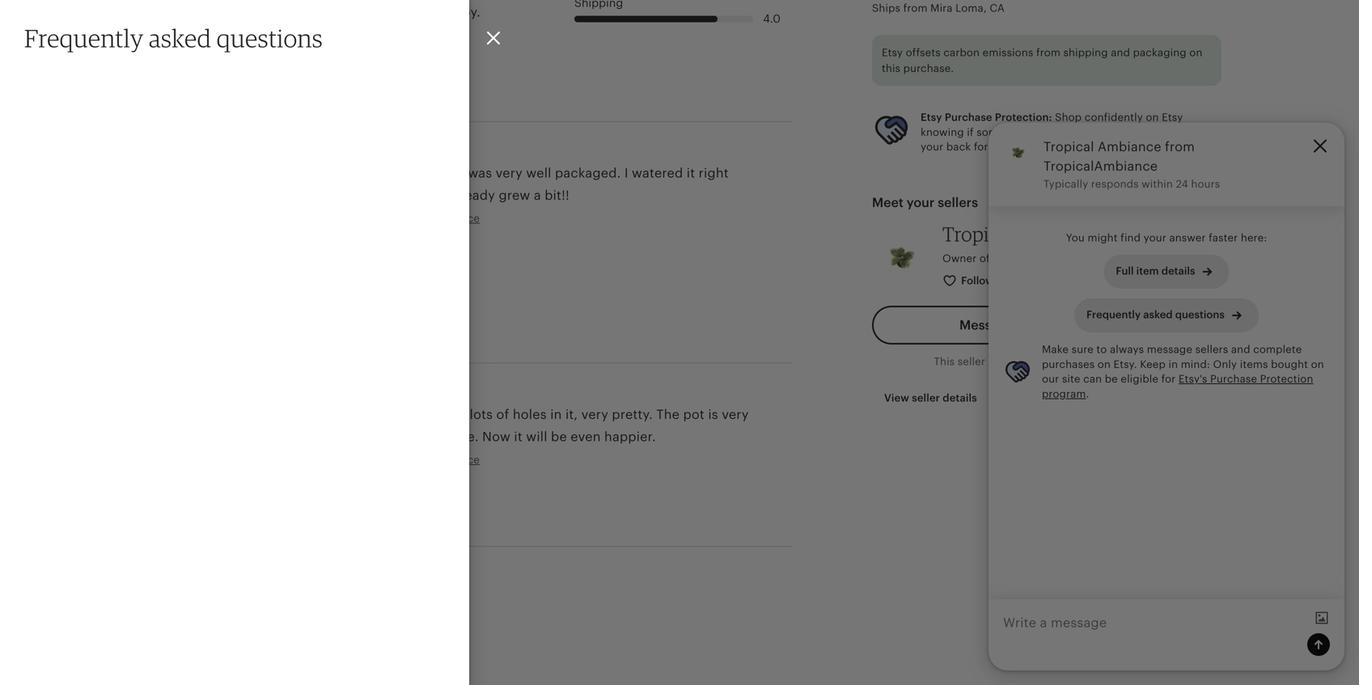Task type: locate. For each thing, give the bounding box(es) containing it.
0 vertical spatial your
[[921, 141, 944, 153]]

purchase
[[945, 111, 993, 124], [1211, 373, 1258, 385]]

0 vertical spatial purchases
[[1047, 141, 1100, 153]]

tropical ambiance from
[[1044, 140, 1196, 154]]

0 horizontal spatial always
[[145, 408, 187, 422]]

2 horizontal spatial from
[[1166, 140, 1196, 154]]

loma,
[[956, 2, 987, 14]]

it left will
[[514, 430, 523, 444]]

very up grew
[[496, 166, 523, 181]]

it,
[[566, 408, 578, 422]]

ships
[[873, 2, 901, 14]]

be right will
[[551, 430, 567, 444]]

2 horizontal spatial i
[[330, 430, 334, 444]]

the left pot
[[657, 408, 680, 422]]

1 vertical spatial ambiance
[[1018, 222, 1107, 246]]

0 horizontal spatial eligible
[[1006, 141, 1044, 153]]

was
[[145, 166, 169, 181], [363, 166, 387, 181], [468, 166, 492, 181]]

very
[[496, 166, 523, 181], [582, 408, 609, 422], [722, 408, 749, 422]]

ambiance for tropical ambiance owner of
[[1018, 222, 1107, 246]]

something
[[977, 126, 1032, 138]]

0 horizontal spatial be
[[551, 430, 567, 444]]

be right can
[[1106, 373, 1119, 385]]

purchases down wrong
[[1047, 141, 1100, 153]]

0 vertical spatial always
[[1111, 344, 1145, 356]]

it.
[[366, 408, 379, 422]]

of inside tropical ambiance owner of
[[980, 253, 991, 265]]

etsy up knowing
[[921, 111, 943, 124]]

be
[[1106, 373, 1119, 385], [551, 430, 567, 444]]

i up away
[[138, 166, 141, 181]]

for left all
[[975, 141, 989, 153]]

etsy inside shop confidently on etsy knowing if something goes wrong with an order, we've got your back for all eligible purchases —
[[1163, 111, 1184, 124]]

shop confidently on etsy knowing if something goes wrong with an order, we've got your back for all eligible purchases —
[[921, 111, 1221, 153]]

1 vertical spatial for
[[1162, 373, 1177, 385]]

0 horizontal spatial responds
[[1028, 356, 1075, 368]]

1 vertical spatial purchase
[[1211, 373, 1258, 385]]

always
[[1111, 344, 1145, 356], [145, 408, 187, 422]]

in down message
[[1169, 359, 1179, 371]]

i
[[326, 408, 329, 422], [192, 430, 196, 444], [330, 430, 334, 444]]

this seller usually responds within 24 hours.
[[935, 356, 1160, 368]]

0 horizontal spatial got
[[338, 430, 359, 444]]

1 vertical spatial within
[[1078, 356, 1110, 368]]

1 vertical spatial purchases
[[1043, 359, 1095, 371]]

1 horizontal spatial responds
[[1092, 178, 1139, 190]]

happy
[[191, 166, 230, 181]]

with inside shop confidently on etsy knowing if something goes wrong with an order, we've got your back for all eligible purchases —
[[1098, 126, 1120, 138]]

purchases up the "site"
[[1043, 359, 1095, 371]]

after
[[297, 430, 327, 444]]

purchase down 'only'
[[1211, 373, 1258, 385]]

eligible down something
[[1006, 141, 1044, 153]]

hours
[[1192, 178, 1221, 190]]

from left shipping
[[1037, 46, 1061, 59]]

your right find
[[1144, 232, 1167, 244]]

of
[[980, 253, 991, 265], [497, 408, 510, 422]]

24 left hours.
[[1112, 356, 1125, 368]]

etsy inside etsy offsets carbon emissions from shipping and packaging on this purchase.
[[882, 46, 903, 59]]

offsets
[[906, 46, 941, 59]]

on inside etsy offsets carbon emissions from shipping and packaging on this purchase.
[[1190, 46, 1203, 59]]

hours.
[[1128, 356, 1160, 368]]

so right small
[[174, 430, 189, 444]]

to inside i was so happy with my order. plant was healthy and was very well packaged. i watered it right away and waited few days to repot.  it looks like it already grew a bit!!
[[305, 188, 318, 203]]

3 was from the left
[[468, 166, 492, 181]]

1 horizontal spatial purchase
[[1211, 373, 1258, 385]]

was up away
[[145, 166, 169, 181]]

0 horizontal spatial the
[[382, 408, 405, 422]]

always up the etsy.
[[1111, 344, 1145, 356]]

owner
[[943, 253, 977, 265]]

with up few
[[234, 166, 261, 181]]

my down 'plant'
[[417, 430, 436, 444]]

1 vertical spatial with
[[234, 166, 261, 181]]

pretty.
[[612, 408, 653, 422]]

emissions
[[983, 46, 1034, 59]]

ambiance down an
[[1098, 140, 1162, 154]]

0 horizontal spatial very
[[496, 166, 523, 181]]

got inside shop confidently on etsy knowing if something goes wrong with an order, we've got your back for all eligible purchases —
[[1203, 126, 1221, 138]]

got inside the i always wanted one and now i have it. the plant has lots of holes in it, very pretty.  the pot is very small so i went up  in size after i got it use to my home. now it will be even happier.
[[338, 430, 359, 444]]

my up days
[[264, 166, 283, 181]]

now
[[296, 408, 322, 422]]

very right it,
[[582, 408, 609, 422]]

0 vertical spatial 24
[[1177, 178, 1189, 190]]

message
[[1148, 344, 1193, 356]]

on up order,
[[1147, 111, 1160, 124]]

on up can
[[1098, 359, 1111, 371]]

1 vertical spatial got
[[338, 430, 359, 444]]

even
[[571, 430, 601, 444]]

i for away
[[138, 166, 141, 181]]

from
[[904, 2, 928, 14], [1037, 46, 1061, 59], [1166, 140, 1196, 154]]

shipping
[[1064, 46, 1109, 59]]

2 horizontal spatial to
[[1097, 344, 1108, 356]]

with up —
[[1098, 126, 1120, 138]]

make sure to always message sellers and complete purchases on etsy. keep in mind: only items bought on our site can be eligible for
[[1043, 344, 1325, 385]]

i right now in the bottom left of the page
[[326, 408, 329, 422]]

1 horizontal spatial in
[[551, 408, 562, 422]]

and inside make sure to always message sellers and complete purchases on etsy. keep in mind: only items bought on our site can be eligible for
[[1232, 344, 1251, 356]]

1 horizontal spatial from
[[1037, 46, 1061, 59]]

packaged.
[[555, 166, 621, 181]]

very right is
[[722, 408, 749, 422]]

of right lots
[[497, 408, 510, 422]]

0 horizontal spatial of
[[497, 408, 510, 422]]

protection
[[1261, 373, 1314, 385]]

1 horizontal spatial the
[[657, 408, 680, 422]]

for down keep
[[1162, 373, 1177, 385]]

tropical ambiance image
[[873, 227, 933, 288]]

shop
[[1056, 111, 1082, 124]]

1 horizontal spatial your
[[1144, 232, 1167, 244]]

it left the use
[[362, 430, 371, 444]]

1 was from the left
[[145, 166, 169, 181]]

0 horizontal spatial my
[[264, 166, 283, 181]]

protection:
[[996, 111, 1053, 124]]

1 the from the left
[[382, 408, 405, 422]]

and up 'size'
[[268, 408, 292, 422]]

tropical ambiance owner of
[[943, 222, 1107, 265]]

my inside i was so happy with my order. plant was healthy and was very well packaged. i watered it right away and waited few days to repot.  it looks like it already grew a bit!!
[[264, 166, 283, 181]]

i right after
[[330, 430, 334, 444]]

purchases inside shop confidently on etsy knowing if something goes wrong with an order, we've got your back for all eligible purchases —
[[1047, 141, 1100, 153]]

0 vertical spatial so
[[173, 166, 187, 181]]

site
[[1063, 373, 1081, 385]]

0 horizontal spatial was
[[145, 166, 169, 181]]

2 horizontal spatial very
[[722, 408, 749, 422]]

0 vertical spatial for
[[975, 141, 989, 153]]

from left mira
[[904, 2, 928, 14]]

it
[[687, 166, 696, 181], [437, 188, 446, 203], [362, 430, 371, 444], [514, 430, 523, 444]]

plant
[[409, 408, 441, 422]]

on
[[1190, 46, 1203, 59], [1147, 111, 1160, 124], [1098, 359, 1111, 371], [1312, 359, 1325, 371]]

etsy's purchase protection program link
[[1043, 373, 1314, 400]]

on right packaging
[[1190, 46, 1203, 59]]

0 vertical spatial got
[[1203, 126, 1221, 138]]

right
[[699, 166, 729, 181]]

0 vertical spatial tropical
[[1044, 140, 1095, 154]]

0 horizontal spatial tropical
[[943, 222, 1014, 246]]

1 vertical spatial so
[[174, 430, 189, 444]]

happier.
[[605, 430, 656, 444]]

tropical up owner
[[943, 222, 1014, 246]]

always up small
[[145, 408, 187, 422]]

0 horizontal spatial in
[[254, 430, 266, 444]]

0 horizontal spatial 24
[[1112, 356, 1125, 368]]

1 horizontal spatial was
[[363, 166, 387, 181]]

0 horizontal spatial etsy
[[882, 46, 903, 59]]

1 horizontal spatial be
[[1106, 373, 1119, 385]]

eligible inside shop confidently on etsy knowing if something goes wrong with an order, we've got your back for all eligible purchases —
[[1006, 141, 1044, 153]]

0 vertical spatial ambiance
[[1098, 140, 1162, 154]]

so left happy
[[173, 166, 187, 181]]

2 vertical spatial in
[[254, 430, 266, 444]]

got right we've on the top of page
[[1203, 126, 1221, 138]]

1 vertical spatial of
[[497, 408, 510, 422]]

1 vertical spatial 24
[[1112, 356, 1125, 368]]

tropical down wrong
[[1044, 140, 1095, 154]]

1 horizontal spatial eligible
[[1122, 373, 1159, 385]]

of inside the i always wanted one and now i have it. the plant has lots of holes in it, very pretty.  the pot is very small so i went up  in size after i got it use to my home. now it will be even happier.
[[497, 408, 510, 422]]

2 horizontal spatial in
[[1169, 359, 1179, 371]]

watered
[[632, 166, 684, 181]]

1 horizontal spatial got
[[1203, 126, 1221, 138]]

purchased item:
[[138, 29, 224, 41]]

your
[[921, 141, 944, 153], [1144, 232, 1167, 244]]

follow shop
[[962, 275, 1022, 287]]

and inside the i always wanted one and now i have it. the plant has lots of holes in it, very pretty.  the pot is very small so i went up  in size after i got it use to my home. now it will be even happier.
[[268, 408, 292, 422]]

i up small
[[138, 408, 141, 422]]

1 vertical spatial to
[[1097, 344, 1108, 356]]

my
[[264, 166, 283, 181], [417, 430, 436, 444]]

in
[[1169, 359, 1179, 371], [551, 408, 562, 422], [254, 430, 266, 444]]

0 horizontal spatial purchase
[[945, 111, 993, 124]]

ambiance for tropical ambiance from
[[1098, 140, 1162, 154]]

1 horizontal spatial always
[[1111, 344, 1145, 356]]

1 horizontal spatial of
[[980, 253, 991, 265]]

your down knowing
[[921, 141, 944, 153]]

responds up our
[[1028, 356, 1075, 368]]

from down we've on the top of page
[[1166, 140, 1196, 154]]

etsy up this
[[882, 46, 903, 59]]

purchase inside etsy's purchase protection program
[[1211, 373, 1258, 385]]

1 horizontal spatial with
[[1098, 126, 1120, 138]]

1 horizontal spatial within
[[1142, 178, 1174, 190]]

got down have
[[338, 430, 359, 444]]

0 vertical spatial purchase
[[945, 111, 993, 124]]

ambiance inside tropical ambiance owner of
[[1018, 222, 1107, 246]]

ambiance
[[1098, 140, 1162, 154], [1018, 222, 1107, 246]]

frequently
[[24, 23, 144, 53]]

within up can
[[1078, 356, 1110, 368]]

so inside i was so happy with my order. plant was healthy and was very well packaged. i watered it right away and waited few days to repot.  it looks like it already grew a bit!!
[[173, 166, 187, 181]]

0 vertical spatial eligible
[[1006, 141, 1044, 153]]

.
[[1087, 388, 1090, 400]]

purchases
[[1047, 141, 1100, 153], [1043, 359, 1095, 371]]

here:
[[1242, 232, 1268, 244]]

so
[[173, 166, 187, 181], [174, 430, 189, 444]]

1 horizontal spatial 24
[[1177, 178, 1189, 190]]

etsy up we've on the top of page
[[1163, 111, 1184, 124]]

to right the use
[[400, 430, 413, 444]]

faster
[[1210, 232, 1239, 244]]

responds down tropical ambiance from
[[1092, 178, 1139, 190]]

can
[[1084, 373, 1103, 385]]

tropical for tropical ambiance owner of
[[943, 222, 1014, 246]]

responds
[[1092, 178, 1139, 190], [1028, 356, 1075, 368]]

and up 'items'
[[1232, 344, 1251, 356]]

within
[[1142, 178, 1174, 190], [1078, 356, 1110, 368]]

to down order.
[[305, 188, 318, 203]]

0 horizontal spatial from
[[904, 2, 928, 14]]

it left right
[[687, 166, 696, 181]]

24 left the hours
[[1177, 178, 1189, 190]]

i was so happy with my order. plant was healthy and was very well packaged. i watered it right away and waited few days to repot.  it looks like it already grew a bit!!
[[138, 166, 729, 203]]

ambiance down typically
[[1018, 222, 1107, 246]]

well
[[527, 166, 552, 181]]

1 horizontal spatial etsy
[[921, 111, 943, 124]]

1 vertical spatial tropical
[[943, 222, 1014, 246]]

i inside the i always wanted one and now i have it. the plant has lots of holes in it, very pretty.  the pot is very small so i went up  in size after i got it use to my home. now it will be even happier.
[[138, 408, 141, 422]]

and right shipping
[[1112, 46, 1131, 59]]

1 horizontal spatial for
[[1162, 373, 1177, 385]]

the
[[382, 408, 405, 422], [657, 408, 680, 422]]

be inside make sure to always message sellers and complete purchases on etsy. keep in mind: only items bought on our site can be eligible for
[[1106, 373, 1119, 385]]

1 horizontal spatial tropical
[[1044, 140, 1095, 154]]

0 horizontal spatial your
[[921, 141, 944, 153]]

0 vertical spatial of
[[980, 253, 991, 265]]

1 horizontal spatial to
[[400, 430, 413, 444]]

1 vertical spatial responds
[[1028, 356, 1075, 368]]

1 vertical spatial always
[[145, 408, 187, 422]]

answer
[[1170, 232, 1207, 244]]

eligible down hours.
[[1122, 373, 1159, 385]]

0 vertical spatial in
[[1169, 359, 1179, 371]]

1 vertical spatial eligible
[[1122, 373, 1159, 385]]

24
[[1177, 178, 1189, 190], [1112, 356, 1125, 368]]

bit!!
[[545, 188, 570, 203]]

2 vertical spatial to
[[400, 430, 413, 444]]

have
[[333, 408, 363, 422]]

0 vertical spatial be
[[1106, 373, 1119, 385]]

tropical inside tropical ambiance owner of
[[943, 222, 1014, 246]]

i left watered
[[625, 166, 629, 181]]

0 vertical spatial my
[[264, 166, 283, 181]]

0 horizontal spatial to
[[305, 188, 318, 203]]

frequently asked questions peek overlay dialog
[[0, 0, 1360, 686]]

2 horizontal spatial was
[[468, 166, 492, 181]]

purchase up if
[[945, 111, 993, 124]]

1 horizontal spatial my
[[417, 430, 436, 444]]

the right it.
[[382, 408, 405, 422]]

2 horizontal spatial etsy
[[1163, 111, 1184, 124]]

1 vertical spatial be
[[551, 430, 567, 444]]

of up follow shop button
[[980, 253, 991, 265]]

1 vertical spatial my
[[417, 430, 436, 444]]

0 vertical spatial to
[[305, 188, 318, 203]]

in right the 'up'
[[254, 430, 266, 444]]

sure
[[1072, 344, 1094, 356]]

looks
[[375, 188, 408, 203]]

etsy.
[[1114, 359, 1138, 371]]

1 vertical spatial from
[[1037, 46, 1061, 59]]

0 horizontal spatial with
[[234, 166, 261, 181]]

1 vertical spatial your
[[1144, 232, 1167, 244]]

1 vertical spatial in
[[551, 408, 562, 422]]

tropicalambiance image
[[1004, 137, 1035, 168]]

i left went
[[192, 430, 196, 444]]

from inside etsy offsets carbon emissions from shipping and packaging on this purchase.
[[1037, 46, 1061, 59]]

got
[[1203, 126, 1221, 138], [338, 430, 359, 444]]

was up already
[[468, 166, 492, 181]]

0 vertical spatial with
[[1098, 126, 1120, 138]]

0 vertical spatial within
[[1142, 178, 1174, 190]]

0 horizontal spatial for
[[975, 141, 989, 153]]

to
[[305, 188, 318, 203], [1097, 344, 1108, 356], [400, 430, 413, 444]]

in left it,
[[551, 408, 562, 422]]

4.0
[[763, 12, 781, 25]]

within left the hours
[[1142, 178, 1174, 190]]

i
[[138, 166, 141, 181], [625, 166, 629, 181], [138, 408, 141, 422]]

to right sure
[[1097, 344, 1108, 356]]

was up it
[[363, 166, 387, 181]]



Task type: describe. For each thing, give the bounding box(es) containing it.
it right like
[[437, 188, 446, 203]]

i always wanted one and now i have it. the plant has lots of holes in it, very pretty.  the pot is very small so i went up  in size after i got it use to my home. now it will be even happier.
[[138, 408, 749, 444]]

0 horizontal spatial within
[[1078, 356, 1110, 368]]

and up already
[[441, 166, 465, 181]]

Write a message text field
[[1004, 614, 1308, 652]]

repot.
[[321, 188, 359, 203]]

one
[[241, 408, 265, 422]]

purchase for protection
[[1211, 373, 1258, 385]]

tropical for tropical ambiance from
[[1044, 140, 1095, 154]]

carbon
[[944, 46, 980, 59]]

so inside the i always wanted one and now i have it. the plant has lots of holes in it, very pretty.  the pot is very small so i went up  in size after i got it use to my home. now it will be even happier.
[[174, 430, 189, 444]]

might
[[1088, 232, 1118, 244]]

we've
[[1172, 126, 1200, 138]]

order,
[[1138, 126, 1169, 138]]

plant
[[328, 166, 360, 181]]

holes
[[513, 408, 547, 422]]

etsy for etsy offsets carbon emissions from shipping and packaging on this purchase.
[[882, 46, 903, 59]]

a
[[534, 188, 541, 203]]

on inside shop confidently on etsy knowing if something goes wrong with an order, we've got your back for all eligible purchases —
[[1147, 111, 1160, 124]]

mind:
[[1182, 359, 1211, 371]]

sellers
[[1196, 344, 1229, 356]]

purchases inside make sure to always message sellers and complete purchases on etsy. keep in mind: only items bought on our site can be eligible for
[[1043, 359, 1095, 371]]

our
[[1043, 373, 1060, 385]]

few
[[246, 188, 269, 203]]

for inside shop confidently on etsy knowing if something goes wrong with an order, we've got your back for all eligible purchases —
[[975, 141, 989, 153]]

home.
[[439, 430, 479, 444]]

and inside etsy offsets carbon emissions from shipping and packaging on this purchase.
[[1112, 46, 1131, 59]]

0 horizontal spatial i
[[192, 430, 196, 444]]

typically responds within 24 hours
[[1044, 178, 1221, 190]]

confidently
[[1085, 111, 1144, 124]]

to inside make sure to always message sellers and complete purchases on etsy. keep in mind: only items bought on our site can be eligible for
[[1097, 344, 1108, 356]]

all
[[992, 141, 1004, 153]]

grew
[[499, 188, 531, 203]]

eligible inside make sure to always message sellers and complete purchases on etsy. keep in mind: only items bought on our site can be eligible for
[[1122, 373, 1159, 385]]

item:
[[195, 29, 221, 41]]

pot
[[684, 408, 705, 422]]

went
[[200, 430, 231, 444]]

etsy for etsy purchase protection:
[[921, 111, 943, 124]]

this
[[935, 356, 955, 368]]

purchase for protection:
[[945, 111, 993, 124]]

small
[[138, 430, 171, 444]]

program
[[1043, 388, 1087, 400]]

2 the from the left
[[657, 408, 680, 422]]

seller
[[958, 356, 986, 368]]

and right away
[[173, 188, 197, 203]]

always inside the i always wanted one and now i have it. the plant has lots of holes in it, very pretty.  the pot is very small so i went up  in size after i got it use to my home. now it will be even happier.
[[145, 408, 187, 422]]

0 vertical spatial from
[[904, 2, 928, 14]]

knowing
[[921, 126, 965, 138]]

my inside the i always wanted one and now i have it. the plant has lots of holes in it, very pretty.  the pot is very small so i went up  in size after i got it use to my home. now it will be even happier.
[[417, 430, 436, 444]]

has
[[445, 408, 466, 422]]

in inside make sure to always message sellers and complete purchases on etsy. keep in mind: only items bought on our site can be eligible for
[[1169, 359, 1179, 371]]

healthy
[[391, 166, 437, 181]]

shop
[[997, 275, 1022, 287]]

usually
[[989, 356, 1025, 368]]

questions
[[217, 23, 323, 53]]

frequently asked questions
[[24, 23, 323, 53]]

use
[[374, 430, 397, 444]]

always inside make sure to always message sellers and complete purchases on etsy. keep in mind: only items bought on our site can be eligible for
[[1111, 344, 1145, 356]]

your inside shop confidently on etsy knowing if something goes wrong with an order, we've got your back for all eligible purchases —
[[921, 141, 944, 153]]

like
[[412, 188, 434, 203]]

packaging
[[1134, 46, 1187, 59]]

wrong
[[1063, 126, 1095, 138]]

with inside i was so happy with my order. plant was healthy and was very well packaged. i watered it right away and waited few days to repot.  it looks like it already grew a bit!!
[[234, 166, 261, 181]]

this
[[882, 62, 901, 75]]

goes
[[1035, 126, 1060, 138]]

back
[[947, 141, 972, 153]]

ca
[[990, 2, 1005, 14]]

away
[[138, 188, 169, 203]]

if
[[968, 126, 974, 138]]

mira
[[931, 2, 953, 14]]

complete
[[1254, 344, 1303, 356]]

make
[[1043, 344, 1069, 356]]

an
[[1123, 126, 1135, 138]]

on right bought
[[1312, 359, 1325, 371]]

wanted
[[191, 408, 237, 422]]

0 vertical spatial responds
[[1092, 178, 1139, 190]]

order.
[[287, 166, 324, 181]]

you might find your answer faster here:
[[1067, 232, 1268, 244]]

1 horizontal spatial very
[[582, 408, 609, 422]]

2 vertical spatial from
[[1166, 140, 1196, 154]]

i for the
[[138, 408, 141, 422]]

purchase.
[[904, 62, 955, 75]]

purchased
[[138, 29, 192, 41]]

for inside make sure to always message sellers and complete purchases on etsy. keep in mind: only items bought on our site can be eligible for
[[1162, 373, 1177, 385]]

will
[[526, 430, 548, 444]]

etsy's purchase protection program
[[1043, 373, 1314, 400]]

only
[[1214, 359, 1238, 371]]

2 was from the left
[[363, 166, 387, 181]]

it
[[363, 188, 372, 203]]

be inside the i always wanted one and now i have it. the plant has lots of holes in it, very pretty.  the pot is very small so i went up  in size after i got it use to my home. now it will be even happier.
[[551, 430, 567, 444]]

1 horizontal spatial i
[[326, 408, 329, 422]]

very inside i was so happy with my order. plant was healthy and was very well packaged. i watered it right away and waited few days to repot.  it looks like it already grew a bit!!
[[496, 166, 523, 181]]

waited
[[200, 188, 243, 203]]

etsy offsets carbon emissions from shipping and packaging on this purchase.
[[882, 46, 1203, 75]]

already
[[449, 188, 496, 203]]

follow shop button
[[931, 266, 1036, 296]]

keep
[[1141, 359, 1166, 371]]

to inside the i always wanted one and now i have it. the plant has lots of holes in it, very pretty.  the pot is very small so i went up  in size after i got it use to my home. now it will be even happier.
[[400, 430, 413, 444]]

up
[[234, 430, 250, 444]]

items
[[1241, 359, 1269, 371]]

lots
[[470, 408, 493, 422]]

you
[[1067, 232, 1086, 244]]

now
[[483, 430, 511, 444]]



Task type: vqa. For each thing, say whether or not it's contained in the screenshot.
right with
yes



